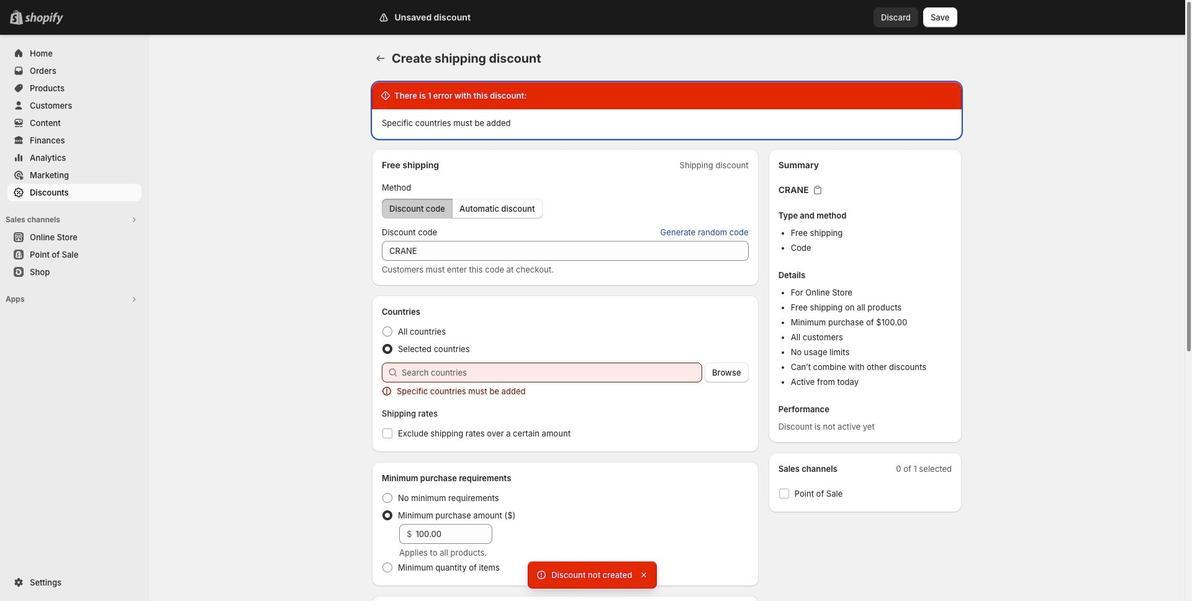 Task type: vqa. For each thing, say whether or not it's contained in the screenshot.
the Payments Link on the top of the page
no



Task type: describe. For each thing, give the bounding box(es) containing it.
shopify image
[[25, 12, 63, 25]]



Task type: locate. For each thing, give the bounding box(es) containing it.
Search countries text field
[[402, 363, 703, 383]]

None text field
[[382, 241, 749, 261]]

0.00 text field
[[416, 524, 493, 544]]



